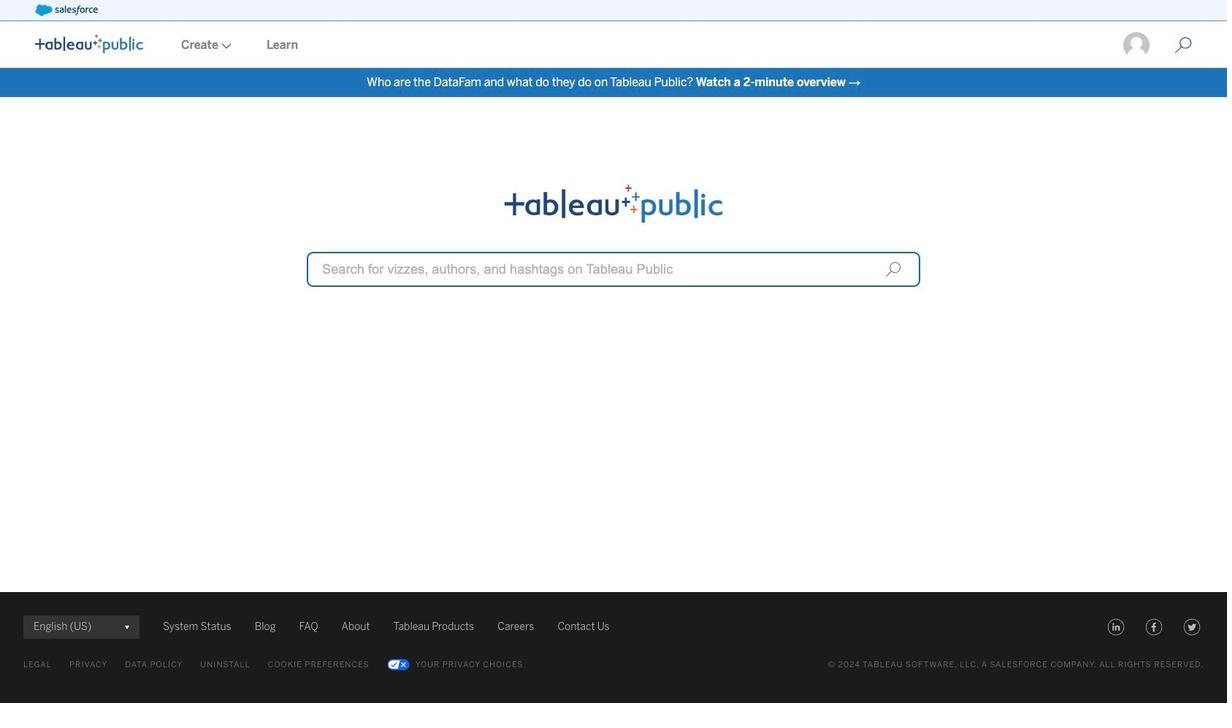 Task type: locate. For each thing, give the bounding box(es) containing it.
create image
[[218, 43, 232, 49]]

selected language element
[[34, 616, 129, 639]]



Task type: describe. For each thing, give the bounding box(es) containing it.
go to search image
[[1157, 37, 1210, 54]]

gary.orlando image
[[1122, 31, 1151, 60]]

search image
[[885, 261, 901, 278]]

salesforce logo image
[[35, 4, 98, 16]]

Search input field
[[307, 252, 920, 287]]

logo image
[[35, 34, 143, 53]]



Task type: vqa. For each thing, say whether or not it's contained in the screenshot.
Alternatives
no



